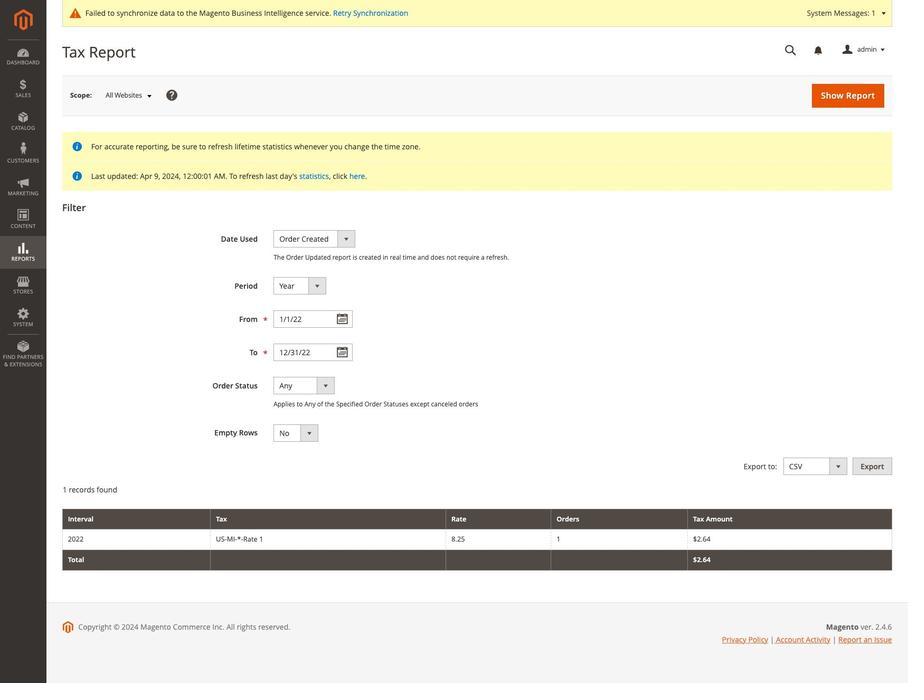 Task type: describe. For each thing, give the bounding box(es) containing it.
magento admin panel image
[[14, 9, 32, 31]]



Task type: vqa. For each thing, say whether or not it's contained in the screenshot.
menu bar
yes



Task type: locate. For each thing, give the bounding box(es) containing it.
None text field
[[778, 41, 804, 59]]

menu bar
[[0, 40, 46, 373]]

None text field
[[274, 311, 353, 328], [274, 344, 353, 361], [274, 311, 353, 328], [274, 344, 353, 361]]



